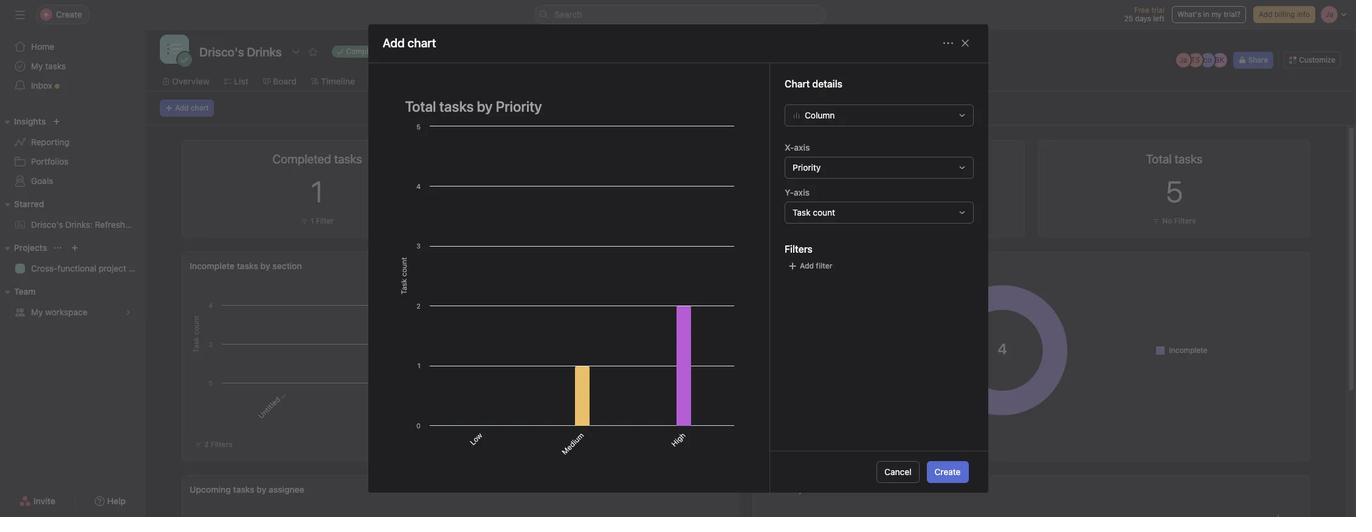 Task type: vqa. For each thing, say whether or not it's contained in the screenshot.
list icon
yes



Task type: locate. For each thing, give the bounding box(es) containing it.
add for add filter
[[800, 261, 814, 270]]

0 horizontal spatial filter
[[316, 216, 334, 226]]

add
[[1259, 10, 1273, 19], [175, 103, 189, 112], [800, 261, 814, 270]]

starred element
[[0, 193, 216, 237]]

axis
[[794, 142, 810, 153], [794, 187, 810, 198]]

2 my from the top
[[31, 307, 43, 317]]

my
[[31, 61, 43, 71], [31, 307, 43, 317]]

1 button
[[311, 175, 324, 209]]

my inside global element
[[31, 61, 43, 71]]

2 1 filter button from the left
[[869, 215, 909, 227]]

projects button
[[0, 241, 47, 255]]

workspace
[[45, 307, 88, 317]]

1
[[311, 175, 324, 209], [311, 216, 314, 226], [882, 216, 886, 226]]

add left the chart
[[175, 103, 189, 112]]

task inside task count dropdown button
[[793, 207, 811, 218]]

free trial 25 days left
[[1125, 5, 1165, 23]]

1 vertical spatial my
[[31, 307, 43, 317]]

filters
[[1175, 216, 1197, 226], [785, 244, 813, 255], [211, 440, 233, 449]]

axis for y-
[[794, 187, 810, 198]]

add chart
[[383, 36, 436, 50]]

cancel button
[[877, 462, 920, 483]]

1 axis from the top
[[794, 142, 810, 153]]

0 vertical spatial task
[[793, 207, 811, 218]]

priority
[[793, 162, 821, 173]]

1 filter down 0 button
[[882, 216, 906, 226]]

2 horizontal spatial add
[[1259, 10, 1273, 19]]

1 filter from the left
[[316, 216, 334, 226]]

filters for total tasks
[[1175, 216, 1197, 226]]

0 horizontal spatial 1 filter button
[[298, 215, 337, 227]]

what's
[[1178, 10, 1202, 19]]

0 horizontal spatial filters
[[211, 440, 233, 449]]

1 vertical spatial add
[[175, 103, 189, 112]]

filter down 1 button
[[316, 216, 334, 226]]

insights element
[[0, 111, 145, 193]]

0 horizontal spatial incomplete
[[190, 261, 235, 271]]

0 vertical spatial filters
[[1175, 216, 1197, 226]]

tasks for my
[[45, 61, 66, 71]]

by section
[[260, 261, 302, 271]]

ts
[[1191, 55, 1201, 64]]

1 vertical spatial incomplete
[[1170, 346, 1208, 355]]

total tasks by completion status
[[761, 261, 891, 271]]

list image
[[167, 42, 182, 57]]

total tasks
[[1147, 152, 1203, 166]]

2 vertical spatial filters
[[211, 440, 233, 449]]

by assignee
[[257, 485, 304, 495]]

invite
[[33, 496, 55, 507]]

close image
[[960, 39, 970, 48]]

0 horizontal spatial add
[[175, 103, 189, 112]]

co
[[1204, 55, 1212, 64]]

1 horizontal spatial filters
[[785, 244, 813, 255]]

x-
[[785, 142, 794, 153]]

task
[[793, 207, 811, 218], [761, 485, 780, 495]]

add inside dropdown button
[[800, 261, 814, 270]]

1 horizontal spatial incomplete
[[1170, 346, 1208, 355]]

1 filter
[[311, 216, 334, 226], [882, 216, 906, 226]]

1 1 filter from the left
[[311, 216, 334, 226]]

tasks down home
[[45, 61, 66, 71]]

search list box
[[534, 5, 826, 24]]

my for my tasks
[[31, 61, 43, 71]]

0
[[880, 175, 898, 209]]

task count
[[793, 207, 835, 218]]

ja
[[1180, 55, 1188, 64]]

filter down 0 button
[[888, 216, 906, 226]]

section
[[277, 376, 301, 400]]

0 button
[[880, 175, 898, 209]]

filters up add filter dropdown button
[[785, 244, 813, 255]]

1 filter down 1 button
[[311, 216, 334, 226]]

no filters
[[1163, 216, 1197, 226]]

create
[[935, 467, 961, 477]]

1 horizontal spatial add
[[800, 261, 814, 270]]

2 horizontal spatial filters
[[1175, 216, 1197, 226]]

1 for 0
[[882, 216, 886, 226]]

1 vertical spatial axis
[[794, 187, 810, 198]]

projects
[[14, 243, 47, 253]]

1 down "completed tasks"
[[311, 175, 324, 209]]

add filter button
[[785, 258, 836, 275]]

2 vertical spatial add
[[800, 261, 814, 270]]

filters right 2
[[211, 440, 233, 449]]

axis for x-
[[794, 142, 810, 153]]

task for task completion over time
[[761, 485, 780, 495]]

no filters button
[[1150, 215, 1200, 227]]

tasks
[[45, 61, 66, 71], [237, 261, 258, 271], [783, 261, 805, 271], [233, 485, 254, 495]]

home
[[31, 41, 54, 52]]

None text field
[[196, 41, 285, 63]]

1 down 0
[[882, 216, 886, 226]]

portfolios link
[[7, 152, 138, 171]]

1 horizontal spatial 1 filter
[[882, 216, 906, 226]]

task down y-axis
[[793, 207, 811, 218]]

add chart button
[[160, 100, 214, 117]]

filter
[[316, 216, 334, 226], [888, 216, 906, 226]]

search
[[555, 9, 582, 19]]

share
[[1249, 55, 1269, 64]]

add for add chart
[[175, 103, 189, 112]]

tasks left "by"
[[783, 261, 805, 271]]

1 my from the top
[[31, 61, 43, 71]]

incomplete
[[190, 261, 235, 271], [1170, 346, 1208, 355]]

total
[[761, 261, 781, 271]]

y-
[[785, 187, 794, 198]]

1 vertical spatial task
[[761, 485, 780, 495]]

1 horizontal spatial filter
[[888, 216, 906, 226]]

by
[[807, 261, 817, 271]]

add left billing
[[1259, 10, 1273, 19]]

teams element
[[0, 281, 145, 325]]

board link
[[263, 75, 297, 88]]

inbox link
[[7, 76, 138, 95]]

projects element
[[0, 237, 145, 281]]

add billing info button
[[1254, 6, 1316, 23]]

tasks right upcoming
[[233, 485, 254, 495]]

task left completion on the right bottom
[[761, 485, 780, 495]]

tasks inside global element
[[45, 61, 66, 71]]

1 vertical spatial filters
[[785, 244, 813, 255]]

cross-functional project plan
[[31, 263, 145, 274]]

my
[[1212, 10, 1222, 19]]

0 horizontal spatial task
[[761, 485, 780, 495]]

add left filter
[[800, 261, 814, 270]]

1 down 1 button
[[311, 216, 314, 226]]

axis up priority at top
[[794, 142, 810, 153]]

column button
[[785, 104, 974, 126]]

axis up task count
[[794, 187, 810, 198]]

insights
[[14, 116, 46, 126]]

1 horizontal spatial 1 filter button
[[869, 215, 909, 227]]

1 filter button down 0 button
[[869, 215, 909, 227]]

2 filter from the left
[[888, 216, 906, 226]]

my up inbox
[[31, 61, 43, 71]]

reporting link
[[7, 133, 138, 152]]

my down team
[[31, 307, 43, 317]]

add for add billing info
[[1259, 10, 1273, 19]]

2 1 filter from the left
[[882, 216, 906, 226]]

1 filter button down 1 button
[[298, 215, 337, 227]]

1 filter button
[[298, 215, 337, 227], [869, 215, 909, 227]]

0 vertical spatial incomplete
[[190, 261, 235, 271]]

0 vertical spatial add
[[1259, 10, 1273, 19]]

untitled section
[[256, 376, 301, 421]]

my inside "link"
[[31, 307, 43, 317]]

1 horizontal spatial task
[[793, 207, 811, 218]]

2 axis from the top
[[794, 187, 810, 198]]

0 vertical spatial my
[[31, 61, 43, 71]]

tasks left by section
[[237, 261, 258, 271]]

low
[[468, 431, 484, 447]]

filters for incomplete tasks by section
[[211, 440, 233, 449]]

1 filter button for 1
[[298, 215, 337, 227]]

filters right no
[[1175, 216, 1197, 226]]

cross-
[[31, 263, 57, 274]]

0 horizontal spatial 1 filter
[[311, 216, 334, 226]]

trial
[[1152, 5, 1165, 15]]

task count button
[[785, 202, 974, 224]]

1 1 filter button from the left
[[298, 215, 337, 227]]

0 vertical spatial axis
[[794, 142, 810, 153]]

starred button
[[0, 197, 44, 212]]

team
[[14, 286, 36, 297]]



Task type: describe. For each thing, give the bounding box(es) containing it.
list link
[[224, 75, 249, 88]]

overview link
[[162, 75, 210, 88]]

timeline
[[321, 76, 355, 86]]

board
[[273, 76, 297, 86]]

add to starred image
[[308, 47, 318, 57]]

plan
[[129, 263, 145, 274]]

1 filter button for 0
[[869, 215, 909, 227]]

global element
[[0, 30, 145, 103]]

recommendation
[[147, 220, 216, 230]]

4
[[594, 175, 612, 209]]

invite button
[[11, 491, 63, 513]]

billing
[[1275, 10, 1295, 19]]

portfolios
[[31, 156, 68, 167]]

tasks for incomplete
[[237, 261, 258, 271]]

overdue tasks
[[851, 152, 927, 166]]

overview
[[172, 76, 210, 86]]

priority button
[[785, 157, 974, 179]]

completion
[[782, 485, 827, 495]]

drisco's drinks: refreshment recommendation link
[[7, 215, 216, 235]]

my for my workspace
[[31, 307, 43, 317]]

upcoming
[[190, 485, 231, 495]]

add chart
[[175, 103, 209, 112]]

tasks for upcoming
[[233, 485, 254, 495]]

team button
[[0, 285, 36, 299]]

Total tasks by Priority text field
[[397, 92, 740, 120]]

info
[[1298, 10, 1310, 19]]

cross-functional project plan link
[[7, 259, 145, 278]]

goals
[[31, 176, 53, 186]]

left
[[1154, 14, 1165, 23]]

bk
[[1215, 55, 1225, 64]]

tasks for total
[[783, 261, 805, 271]]

share button
[[1234, 52, 1274, 69]]

starred
[[14, 199, 44, 209]]

drinks:
[[65, 220, 93, 230]]

drisco's
[[31, 220, 63, 230]]

days
[[1136, 14, 1152, 23]]

timeline link
[[311, 75, 355, 88]]

over time
[[829, 485, 867, 495]]

free
[[1135, 5, 1150, 15]]

filter for 0
[[888, 216, 906, 226]]

my tasks
[[31, 61, 66, 71]]

incomplete for incomplete
[[1170, 346, 1208, 355]]

reporting
[[31, 137, 69, 147]]

what's in my trial?
[[1178, 10, 1241, 19]]

y-axis
[[785, 187, 810, 198]]

no
[[1163, 216, 1173, 226]]

completion status
[[819, 261, 891, 271]]

list
[[234, 76, 249, 86]]

inbox
[[31, 80, 52, 91]]

drisco's drinks: refreshment recommendation
[[31, 220, 216, 230]]

add billing info
[[1259, 10, 1310, 19]]

2
[[204, 440, 209, 449]]

more actions image
[[943, 39, 953, 48]]

5
[[1166, 175, 1183, 209]]

chart
[[191, 103, 209, 112]]

5 button
[[1166, 175, 1183, 209]]

1 filter for 0
[[882, 216, 906, 226]]

hide sidebar image
[[15, 10, 25, 19]]

filter
[[816, 261, 832, 270]]

incomplete tasks by section
[[190, 261, 302, 271]]

count
[[813, 207, 835, 218]]

completed tasks
[[273, 152, 362, 166]]

create button
[[927, 462, 969, 483]]

upcoming tasks by assignee
[[190, 485, 304, 495]]

incomplete for incomplete tasks by section
[[190, 261, 235, 271]]

task for task count
[[793, 207, 811, 218]]

in
[[1204, 10, 1210, 19]]

trial?
[[1224, 10, 1241, 19]]

medium
[[560, 431, 586, 457]]

2 filters button
[[189, 437, 238, 454]]

high
[[669, 431, 687, 449]]

functional
[[57, 263, 96, 274]]

add filter
[[800, 261, 832, 270]]

search button
[[534, 5, 826, 24]]

refreshment
[[95, 220, 145, 230]]

my workspace link
[[7, 303, 138, 322]]

what's in my trial? button
[[1172, 6, 1247, 23]]

4 button
[[594, 175, 612, 209]]

filter for 1
[[316, 216, 334, 226]]

my tasks link
[[7, 57, 138, 76]]

home link
[[7, 37, 138, 57]]

1 filter for 1
[[311, 216, 334, 226]]

goals link
[[7, 171, 138, 191]]

1 for 1
[[311, 216, 314, 226]]

untitled
[[256, 395, 282, 421]]

2 filters
[[204, 440, 233, 449]]



